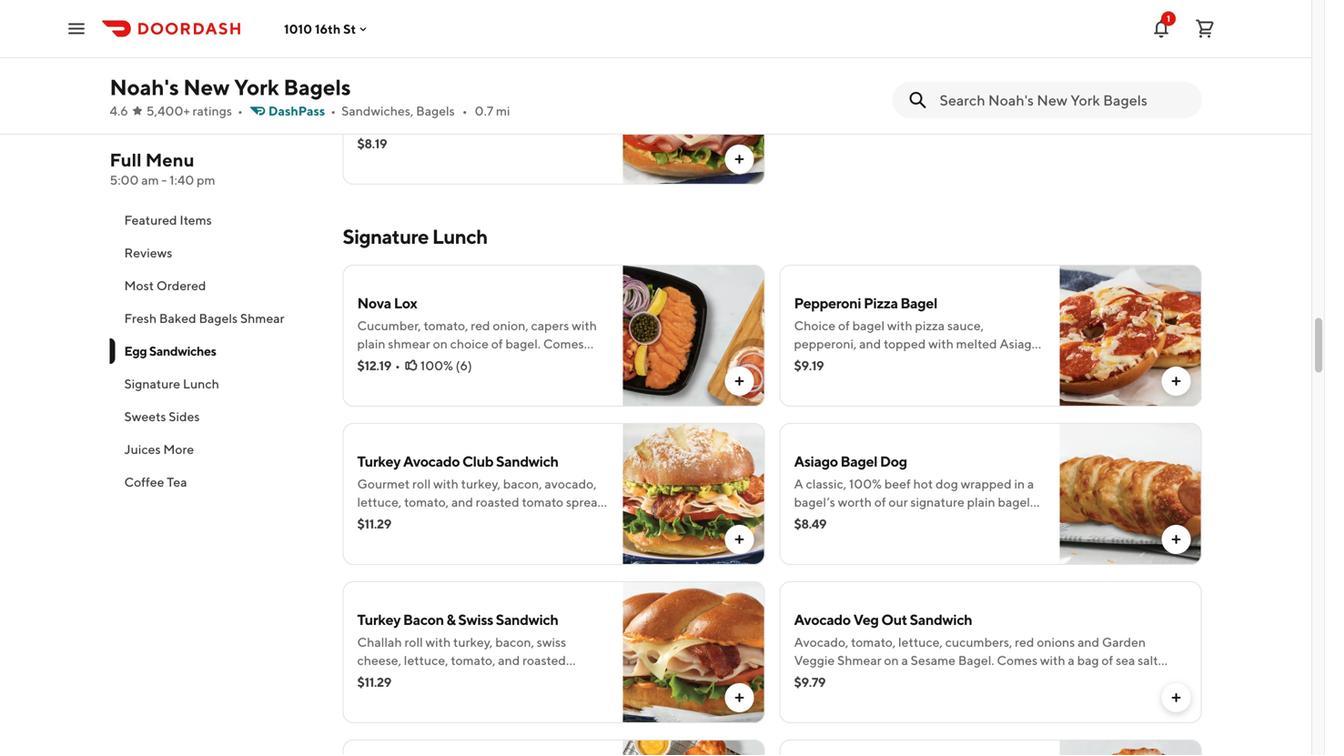 Task type: vqa. For each thing, say whether or not it's contained in the screenshot.
Ice Cream, Dessert • 1.7 mi ice
no



Task type: describe. For each thing, give the bounding box(es) containing it.
egg
[[406, 114, 428, 129]]

avocado inside avocado veg out sandwich avocado, tomato, lettuce, cucumbers, red onions and garden veggie shmear on a sesame bagel. comes with a bag of sea salt chips.
[[795, 611, 851, 629]]

& inside "ham & swiss cheese top a cage-free freshly cracked egg on your choice of bagel. $8.19"
[[387, 96, 396, 111]]

signature lunch button
[[110, 368, 321, 401]]

0 items, open order cart image
[[1195, 18, 1217, 40]]

tomato, inside the turkey avocado club sandwich gourmet roll with turkey, bacon, avocado, lettuce, tomato, and roasted tomato spread. comes with a bag of sea salt kettle chips.
[[404, 495, 449, 510]]

of inside the turkey avocado club sandwich gourmet roll with turkey, bacon, avocado, lettuce, tomato, and roasted tomato spread. comes with a bag of sea salt kettle chips.
[[462, 513, 474, 528]]

spread. inside the turkey avocado club sandwich gourmet roll with turkey, bacon, avocado, lettuce, tomato, and roasted tomato spread. comes with a bag of sea salt kettle chips.
[[566, 495, 609, 510]]

$8.49
[[795, 517, 827, 532]]

salt for avocado veg out sandwich
[[1138, 653, 1159, 668]]

signature lunch inside button
[[124, 377, 219, 392]]

asiago
[[795, 453, 838, 470]]

out
[[882, 611, 908, 629]]

1 horizontal spatial signature
[[343, 225, 429, 249]]

turkey bacon & swiss sandwich challah roll with turkey, bacon, swiss cheese, lettuce, tomato, and roasted tomato spread. comes with a bag of sea salt kettle chips.
[[357, 611, 608, 705]]

turkey for turkey avocado club sandwich
[[357, 453, 401, 470]]

noah's
[[110, 74, 179, 100]]

nova lox
[[357, 295, 417, 312]]

roasted inside the turkey avocado club sandwich gourmet roll with turkey, bacon, avocado, lettuce, tomato, and roasted tomato spread. comes with a bag of sea salt kettle chips.
[[476, 495, 520, 510]]

roll inside turkey bacon & swiss sandwich challah roll with turkey, bacon, swiss cheese, lettuce, tomato, and roasted tomato spread. comes with a bag of sea salt kettle chips.
[[405, 635, 423, 650]]

york
[[234, 74, 279, 100]]

full menu 5:00 am - 1:40 pm
[[110, 149, 215, 188]]

with inside avocado veg out sandwich avocado, tomato, lettuce, cucumbers, red onions and garden veggie shmear on a sesame bagel. comes with a bag of sea salt chips.
[[1041, 653, 1066, 668]]

kettle inside the turkey avocado club sandwich gourmet roll with turkey, bacon, avocado, lettuce, tomato, and roasted tomato spread. comes with a bag of sea salt kettle chips.
[[521, 513, 555, 528]]

fresh
[[124, 311, 157, 326]]

0.7
[[475, 103, 494, 118]]

avocado,
[[545, 477, 597, 492]]

fresh baked bagels shmear button
[[110, 302, 321, 335]]

swiss
[[537, 635, 567, 650]]

cracked
[[357, 114, 404, 129]]

a inside the turkey avocado club sandwich gourmet roll with turkey, bacon, avocado, lettuce, tomato, and roasted tomato spread. comes with a bag of sea salt kettle chips.
[[428, 513, 435, 528]]

$11.29 for turkey avocado club sandwich
[[357, 517, 392, 532]]

on inside "ham & swiss cheese top a cage-free freshly cracked egg on your choice of bagel. $8.19"
[[431, 114, 445, 129]]

ordered
[[156, 278, 206, 293]]

bag for avocado veg out sandwich
[[1078, 653, 1100, 668]]

egg
[[124, 344, 147, 359]]

sea for avocado veg out sandwich
[[1116, 653, 1136, 668]]

ham & swiss cheese top a cage-free freshly cracked egg on your choice of bagel. $8.19
[[357, 96, 605, 151]]

bag inside the turkey avocado club sandwich gourmet roll with turkey, bacon, avocado, lettuce, tomato, and roasted tomato spread. comes with a bag of sea salt kettle chips.
[[438, 513, 460, 528]]

nova
[[357, 295, 391, 312]]

coffee
[[124, 475, 164, 490]]

ham and swiss image
[[623, 43, 765, 185]]

club
[[463, 453, 494, 470]]

cheddar cheese image
[[1060, 0, 1202, 26]]

featured
[[124, 213, 177, 228]]

coffee tea
[[124, 475, 187, 490]]

signature inside signature lunch button
[[124, 377, 180, 392]]

onions
[[1037, 635, 1076, 650]]

sandwiches
[[149, 344, 216, 359]]

reviews
[[124, 245, 172, 260]]

egg sandwiches
[[124, 344, 216, 359]]

your
[[448, 114, 474, 129]]

sandwich inside turkey bacon & swiss sandwich challah roll with turkey, bacon, swiss cheese, lettuce, tomato, and roasted tomato spread. comes with a bag of sea salt kettle chips.
[[496, 611, 559, 629]]

veggie
[[795, 653, 835, 668]]

and inside turkey bacon & swiss sandwich challah roll with turkey, bacon, swiss cheese, lettuce, tomato, and roasted tomato spread. comes with a bag of sea salt kettle chips.
[[498, 653, 520, 668]]

sweets sides
[[124, 409, 200, 424]]

4.6
[[110, 103, 128, 118]]

$9.79
[[795, 675, 826, 690]]

0 horizontal spatial bagel
[[841, 453, 878, 470]]

comes for turkey bacon & swiss sandwich
[[446, 672, 487, 687]]

coffee tea button
[[110, 466, 321, 499]]

• down noah's new york bagels
[[238, 103, 243, 118]]

sandwich for turkey avocado club sandwich
[[496, 453, 559, 470]]

noah's new york bagels
[[110, 74, 351, 100]]

avocado inside the turkey avocado club sandwich gourmet roll with turkey, bacon, avocado, lettuce, tomato, and roasted tomato spread. comes with a bag of sea salt kettle chips.
[[403, 453, 460, 470]]

• right dashpass
[[331, 103, 336, 118]]

plain bagel dog image
[[623, 740, 765, 756]]

comes for avocado veg out sandwich
[[997, 653, 1038, 668]]

$11.29 for turkey bacon & swiss sandwich
[[357, 675, 392, 690]]

sides
[[169, 409, 200, 424]]

add item to cart image for bagel
[[1170, 374, 1184, 389]]

sweets
[[124, 409, 166, 424]]

$8.19
[[357, 136, 387, 151]]

$12.19 •
[[357, 358, 401, 373]]

1 horizontal spatial bagel
[[901, 295, 938, 312]]

pm
[[197, 173, 215, 188]]

ham
[[357, 96, 385, 111]]

juices more button
[[110, 433, 321, 466]]

lox
[[394, 295, 417, 312]]

asiago bagel dog
[[795, 453, 908, 470]]

-
[[162, 173, 167, 188]]

open menu image
[[66, 18, 87, 40]]

lettuce, inside the turkey avocado club sandwich gourmet roll with turkey, bacon, avocado, lettuce, tomato, and roasted tomato spread. comes with a bag of sea salt kettle chips.
[[357, 495, 402, 510]]

sea inside the turkey avocado club sandwich gourmet roll with turkey, bacon, avocado, lettuce, tomato, and roasted tomato spread. comes with a bag of sea salt kettle chips.
[[476, 513, 496, 528]]

cage-
[[507, 96, 541, 111]]

garden
[[1103, 635, 1146, 650]]

of inside avocado veg out sandwich avocado, tomato, lettuce, cucumbers, red onions and garden veggie shmear on a sesame bagel. comes with a bag of sea salt chips.
[[1102, 653, 1114, 668]]

swiss inside turkey bacon & swiss sandwich challah roll with turkey, bacon, swiss cheese, lettuce, tomato, and roasted tomato spread. comes with a bag of sea salt kettle chips.
[[458, 611, 494, 629]]

reviews button
[[110, 237, 321, 270]]

sandwiches,
[[342, 103, 414, 118]]

items
[[180, 213, 212, 228]]

baked
[[159, 311, 196, 326]]

$9.19
[[795, 358, 824, 373]]

gourmet
[[357, 477, 410, 492]]

sea for turkey bacon & swiss sandwich
[[565, 672, 585, 687]]

1 vertical spatial bagels
[[416, 103, 455, 118]]

st
[[343, 21, 356, 36]]

and inside the turkey avocado club sandwich gourmet roll with turkey, bacon, avocado, lettuce, tomato, and roasted tomato spread. comes with a bag of sea salt kettle chips.
[[452, 495, 474, 510]]

1 horizontal spatial bagels
[[284, 74, 351, 100]]

juices
[[124, 442, 161, 457]]

$12.19
[[357, 358, 392, 373]]

dog
[[880, 453, 908, 470]]

and inside avocado veg out sandwich avocado, tomato, lettuce, cucumbers, red onions and garden veggie shmear on a sesame bagel. comes with a bag of sea salt chips.
[[1078, 635, 1100, 650]]

lettuce, inside avocado veg out sandwich avocado, tomato, lettuce, cucumbers, red onions and garden veggie shmear on a sesame bagel. comes with a bag of sea salt chips.
[[899, 635, 943, 650]]

1 horizontal spatial lunch
[[432, 225, 488, 249]]

16th
[[315, 21, 341, 36]]

kettle inside turkey bacon & swiss sandwich challah roll with turkey, bacon, swiss cheese, lettuce, tomato, and roasted tomato spread. comes with a bag of sea salt kettle chips.
[[357, 690, 391, 705]]

pepperoni
[[795, 295, 862, 312]]

1 horizontal spatial signature lunch
[[343, 225, 488, 249]]

1
[[1167, 13, 1171, 24]]

on inside avocado veg out sandwich avocado, tomato, lettuce, cucumbers, red onions and garden veggie shmear on a sesame bagel. comes with a bag of sea salt chips.
[[885, 653, 899, 668]]

a inside "ham & swiss cheese top a cage-free freshly cracked egg on your choice of bagel. $8.19"
[[498, 96, 505, 111]]

pepperoni pizza bagel image
[[1060, 265, 1202, 407]]

full
[[110, 149, 142, 171]]

pepperoni pizza bagel
[[795, 295, 938, 312]]

am
[[141, 173, 159, 188]]

cheese
[[432, 96, 473, 111]]

salt for turkey bacon & swiss sandwich
[[587, 672, 608, 687]]

tomato, inside avocado veg out sandwich avocado, tomato, lettuce, cucumbers, red onions and garden veggie shmear on a sesame bagel. comes with a bag of sea salt chips.
[[852, 635, 896, 650]]



Task type: locate. For each thing, give the bounding box(es) containing it.
2 vertical spatial bag
[[527, 672, 549, 687]]

0 vertical spatial bag
[[438, 513, 460, 528]]

2 add item to cart image from the top
[[1170, 533, 1184, 547]]

0 vertical spatial and
[[452, 495, 474, 510]]

1 horizontal spatial salt
[[587, 672, 608, 687]]

of inside "ham & swiss cheese top a cage-free freshly cracked egg on your choice of bagel. $8.19"
[[517, 114, 529, 129]]

$11.29
[[357, 517, 392, 532], [357, 675, 392, 690]]

1 vertical spatial bag
[[1078, 653, 1100, 668]]

0 horizontal spatial &
[[387, 96, 396, 111]]

1 vertical spatial and
[[1078, 635, 1100, 650]]

juices more
[[124, 442, 194, 457]]

0 vertical spatial $11.29
[[357, 517, 392, 532]]

tomato inside the turkey avocado club sandwich gourmet roll with turkey, bacon, avocado, lettuce, tomato, and roasted tomato spread. comes with a bag of sea salt kettle chips.
[[522, 495, 564, 510]]

1 vertical spatial comes
[[997, 653, 1038, 668]]

0 horizontal spatial tomato,
[[404, 495, 449, 510]]

0 vertical spatial chips.
[[558, 513, 591, 528]]

a inside turkey bacon & swiss sandwich challah roll with turkey, bacon, swiss cheese, lettuce, tomato, and roasted tomato spread. comes with a bag of sea salt kettle chips.
[[517, 672, 524, 687]]

1 vertical spatial avocado
[[795, 611, 851, 629]]

0 horizontal spatial lettuce,
[[357, 495, 402, 510]]

1 horizontal spatial comes
[[446, 672, 487, 687]]

bag inside avocado veg out sandwich avocado, tomato, lettuce, cucumbers, red onions and garden veggie shmear on a sesame bagel. comes with a bag of sea salt chips.
[[1078, 653, 1100, 668]]

1 vertical spatial kettle
[[357, 690, 391, 705]]

2 vertical spatial add item to cart image
[[1170, 691, 1184, 706]]

shmear inside button
[[240, 311, 285, 326]]

turkey up challah
[[357, 611, 401, 629]]

100%
[[421, 358, 453, 373]]

sandwich up sesame
[[910, 611, 973, 629]]

chips. down 'avocado,'
[[558, 513, 591, 528]]

0 horizontal spatial roasted
[[476, 495, 520, 510]]

turkey
[[357, 453, 401, 470], [357, 611, 401, 629]]

• left 0.7
[[462, 103, 468, 118]]

bacon, inside the turkey avocado club sandwich gourmet roll with turkey, bacon, avocado, lettuce, tomato, and roasted tomato spread. comes with a bag of sea salt kettle chips.
[[503, 477, 542, 492]]

0 vertical spatial tomato
[[522, 495, 564, 510]]

signature up 'sweets'
[[124, 377, 180, 392]]

dashpass •
[[268, 103, 336, 118]]

turkey up gourmet
[[357, 453, 401, 470]]

signature
[[343, 225, 429, 249], [124, 377, 180, 392]]

1 horizontal spatial shmear
[[838, 653, 882, 668]]

0 horizontal spatial chips.
[[394, 690, 427, 705]]

2 vertical spatial lettuce,
[[404, 653, 449, 668]]

on
[[431, 114, 445, 129], [885, 653, 899, 668]]

1 horizontal spatial avocado
[[795, 611, 851, 629]]

menu
[[145, 149, 195, 171]]

tomato,
[[404, 495, 449, 510], [852, 635, 896, 650], [451, 653, 496, 668]]

1 vertical spatial roasted
[[523, 653, 566, 668]]

turkey avocado club sandwich image
[[623, 423, 765, 566]]

1 horizontal spatial sea
[[565, 672, 585, 687]]

red
[[1015, 635, 1035, 650]]

1 vertical spatial &
[[447, 611, 456, 629]]

bagel.
[[959, 653, 995, 668]]

2 horizontal spatial bag
[[1078, 653, 1100, 668]]

0 vertical spatial lunch
[[432, 225, 488, 249]]

0 vertical spatial shmear
[[240, 311, 285, 326]]

lettuce, down gourmet
[[357, 495, 402, 510]]

bag inside turkey bacon & swiss sandwich challah roll with turkey, bacon, swiss cheese, lettuce, tomato, and roasted tomato spread. comes with a bag of sea salt kettle chips.
[[527, 672, 549, 687]]

cucumbers,
[[946, 635, 1013, 650]]

1 vertical spatial shmear
[[838, 653, 882, 668]]

bagel
[[901, 295, 938, 312], [841, 453, 878, 470]]

sandwich up swiss
[[496, 611, 559, 629]]

top
[[476, 96, 495, 111]]

chips. inside the turkey avocado club sandwich gourmet roll with turkey, bacon, avocado, lettuce, tomato, and roasted tomato spread. comes with a bag of sea salt kettle chips.
[[558, 513, 591, 528]]

roasted down swiss
[[523, 653, 566, 668]]

tomato inside turkey bacon & swiss sandwich challah roll with turkey, bacon, swiss cheese, lettuce, tomato, and roasted tomato spread. comes with a bag of sea salt kettle chips.
[[357, 672, 399, 687]]

sea down club
[[476, 513, 496, 528]]

1 vertical spatial signature lunch
[[124, 377, 219, 392]]

turkey, left swiss
[[454, 635, 493, 650]]

roasted down club
[[476, 495, 520, 510]]

spread.
[[566, 495, 609, 510], [402, 672, 444, 687]]

sandwich inside the turkey avocado club sandwich gourmet roll with turkey, bacon, avocado, lettuce, tomato, and roasted tomato spread. comes with a bag of sea salt kettle chips.
[[496, 453, 559, 470]]

0 horizontal spatial shmear
[[240, 311, 285, 326]]

asiago bagel dog image
[[1060, 423, 1202, 566]]

signature lunch up lox
[[343, 225, 488, 249]]

add item to cart image
[[1170, 0, 1184, 8], [733, 152, 747, 167], [733, 374, 747, 389], [733, 533, 747, 547], [733, 691, 747, 706]]

1010 16th st
[[284, 21, 356, 36]]

tomato, inside turkey bacon & swiss sandwich challah roll with turkey, bacon, swiss cheese, lettuce, tomato, and roasted tomato spread. comes with a bag of sea salt kettle chips.
[[451, 653, 496, 668]]

2 vertical spatial and
[[498, 653, 520, 668]]

0 horizontal spatial lunch
[[183, 377, 219, 392]]

0 horizontal spatial swiss
[[398, 96, 430, 111]]

sea
[[476, 513, 496, 528], [1116, 653, 1136, 668], [565, 672, 585, 687]]

turkey bacon & swiss sandwich image
[[623, 582, 765, 724]]

spread. down cheese,
[[402, 672, 444, 687]]

0 horizontal spatial signature
[[124, 377, 180, 392]]

choice
[[476, 114, 515, 129]]

lettuce, down bacon
[[404, 653, 449, 668]]

1 vertical spatial tomato,
[[852, 635, 896, 650]]

chips. down veggie
[[795, 672, 828, 687]]

avocado
[[403, 453, 460, 470], [795, 611, 851, 629]]

1 vertical spatial lunch
[[183, 377, 219, 392]]

1 horizontal spatial bag
[[527, 672, 549, 687]]

2 vertical spatial salt
[[587, 672, 608, 687]]

shmear
[[240, 311, 285, 326], [838, 653, 882, 668]]

0 horizontal spatial bag
[[438, 513, 460, 528]]

shmear down most ordered button
[[240, 311, 285, 326]]

0 vertical spatial lettuce,
[[357, 495, 402, 510]]

sandwich up 'avocado,'
[[496, 453, 559, 470]]

spread. inside turkey bacon & swiss sandwich challah roll with turkey, bacon, swiss cheese, lettuce, tomato, and roasted tomato spread. comes with a bag of sea salt kettle chips.
[[402, 672, 444, 687]]

bacon
[[403, 611, 444, 629]]

a
[[498, 96, 505, 111], [428, 513, 435, 528], [902, 653, 909, 668], [1069, 653, 1075, 668], [517, 672, 524, 687]]

lunch inside button
[[183, 377, 219, 392]]

pizza
[[864, 295, 898, 312]]

3 add item to cart image from the top
[[1170, 691, 1184, 706]]

2 vertical spatial tomato,
[[451, 653, 496, 668]]

turkey, inside turkey bacon & swiss sandwich challah roll with turkey, bacon, swiss cheese, lettuce, tomato, and roasted tomato spread. comes with a bag of sea salt kettle chips.
[[454, 635, 493, 650]]

signature up nova lox
[[343, 225, 429, 249]]

notification bell image
[[1151, 18, 1173, 40]]

of
[[517, 114, 529, 129], [462, 513, 474, 528], [1102, 653, 1114, 668], [551, 672, 563, 687]]

shmear down veg on the bottom right
[[838, 653, 882, 668]]

signature lunch
[[343, 225, 488, 249], [124, 377, 219, 392]]

2 horizontal spatial salt
[[1138, 653, 1159, 668]]

0 vertical spatial swiss
[[398, 96, 430, 111]]

swiss up egg
[[398, 96, 430, 111]]

1 vertical spatial on
[[885, 653, 899, 668]]

0 vertical spatial spread.
[[566, 495, 609, 510]]

0 horizontal spatial comes
[[357, 513, 398, 528]]

& inside turkey bacon & swiss sandwich challah roll with turkey, bacon, swiss cheese, lettuce, tomato, and roasted tomato spread. comes with a bag of sea salt kettle chips.
[[447, 611, 456, 629]]

roll right gourmet
[[413, 477, 431, 492]]

sea down garden
[[1116, 653, 1136, 668]]

ratings
[[193, 103, 232, 118]]

avocado left club
[[403, 453, 460, 470]]

2 $11.29 from the top
[[357, 675, 392, 690]]

1 vertical spatial signature
[[124, 377, 180, 392]]

salt
[[498, 513, 519, 528], [1138, 653, 1159, 668], [587, 672, 608, 687]]

1:40
[[170, 173, 194, 188]]

turkey for turkey bacon & swiss sandwich
[[357, 611, 401, 629]]

comes inside turkey bacon & swiss sandwich challah roll with turkey, bacon, swiss cheese, lettuce, tomato, and roasted tomato spread. comes with a bag of sea salt kettle chips.
[[446, 672, 487, 687]]

kettle down cheese,
[[357, 690, 391, 705]]

$11.29 down cheese,
[[357, 675, 392, 690]]

turkey, down club
[[461, 477, 501, 492]]

sea down swiss
[[565, 672, 585, 687]]

sandwiches, bagels • 0.7 mi
[[342, 103, 510, 118]]

dashpass
[[268, 103, 325, 118]]

add item to cart image for dog
[[1170, 533, 1184, 547]]

bagel right pizza
[[901, 295, 938, 312]]

bacon, left 'avocado,'
[[503, 477, 542, 492]]

100% (6)
[[421, 358, 472, 373]]

5,400+
[[146, 103, 190, 118]]

0 horizontal spatial and
[[452, 495, 474, 510]]

2 horizontal spatial sea
[[1116, 653, 1136, 668]]

nova lox image
[[623, 265, 765, 407]]

kettle
[[521, 513, 555, 528], [357, 690, 391, 705]]

chips. down cheese,
[[394, 690, 427, 705]]

new
[[183, 74, 230, 100]]

• right $12.19
[[395, 358, 401, 373]]

bag
[[438, 513, 460, 528], [1078, 653, 1100, 668], [527, 672, 549, 687]]

Item Search search field
[[940, 90, 1188, 110]]

sandwich for avocado veg out sandwich
[[910, 611, 973, 629]]

of down garden
[[1102, 653, 1114, 668]]

most ordered
[[124, 278, 206, 293]]

add item to cart image
[[1170, 374, 1184, 389], [1170, 533, 1184, 547], [1170, 691, 1184, 706]]

1 vertical spatial add item to cart image
[[1170, 533, 1184, 547]]

1 horizontal spatial tomato,
[[451, 653, 496, 668]]

free
[[541, 96, 564, 111]]

turkey inside turkey bacon & swiss sandwich challah roll with turkey, bacon, swiss cheese, lettuce, tomato, and roasted tomato spread. comes with a bag of sea salt kettle chips.
[[357, 611, 401, 629]]

0 horizontal spatial spread.
[[402, 672, 444, 687]]

veg
[[854, 611, 879, 629]]

salt inside the turkey avocado club sandwich gourmet roll with turkey, bacon, avocado, lettuce, tomato, and roasted tomato spread. comes with a bag of sea salt kettle chips.
[[498, 513, 519, 528]]

add item to cart image for turkey avocado club sandwich
[[733, 533, 747, 547]]

avocado,
[[795, 635, 849, 650]]

5,400+ ratings •
[[146, 103, 243, 118]]

tomato down cheese,
[[357, 672, 399, 687]]

cheese pizza bagel image
[[1060, 740, 1202, 756]]

0 vertical spatial signature lunch
[[343, 225, 488, 249]]

spread. down 'avocado,'
[[566, 495, 609, 510]]

0 vertical spatial comes
[[357, 513, 398, 528]]

add item to cart image for turkey bacon & swiss sandwich
[[733, 691, 747, 706]]

of down club
[[462, 513, 474, 528]]

swiss inside "ham & swiss cheese top a cage-free freshly cracked egg on your choice of bagel. $8.19"
[[398, 96, 430, 111]]

1 horizontal spatial swiss
[[458, 611, 494, 629]]

1 horizontal spatial lettuce,
[[404, 653, 449, 668]]

turkey,
[[461, 477, 501, 492], [454, 635, 493, 650]]

2 horizontal spatial and
[[1078, 635, 1100, 650]]

& right ham
[[387, 96, 396, 111]]

swiss
[[398, 96, 430, 111], [458, 611, 494, 629]]

mi
[[496, 103, 510, 118]]

0 vertical spatial kettle
[[521, 513, 555, 528]]

sandwich
[[496, 453, 559, 470], [496, 611, 559, 629], [910, 611, 973, 629]]

0 vertical spatial salt
[[498, 513, 519, 528]]

0 vertical spatial bagel
[[901, 295, 938, 312]]

swiss right bacon
[[458, 611, 494, 629]]

5:00
[[110, 173, 139, 188]]

featured items button
[[110, 204, 321, 237]]

2 horizontal spatial comes
[[997, 653, 1038, 668]]

turkey, inside the turkey avocado club sandwich gourmet roll with turkey, bacon, avocado, lettuce, tomato, and roasted tomato spread. comes with a bag of sea salt kettle chips.
[[461, 477, 501, 492]]

2 horizontal spatial bagels
[[416, 103, 455, 118]]

avocado veg out sandwich avocado, tomato, lettuce, cucumbers, red onions and garden veggie shmear on a sesame bagel. comes with a bag of sea salt chips.
[[795, 611, 1159, 687]]

comes inside the turkey avocado club sandwich gourmet roll with turkey, bacon, avocado, lettuce, tomato, and roasted tomato spread. comes with a bag of sea salt kettle chips.
[[357, 513, 398, 528]]

turkey avocado club sandwich gourmet roll with turkey, bacon, avocado, lettuce, tomato, and roasted tomato spread. comes with a bag of sea salt kettle chips.
[[357, 453, 609, 528]]

bagel left dog on the right of page
[[841, 453, 878, 470]]

1010 16th st button
[[284, 21, 371, 36]]

of down swiss
[[551, 672, 563, 687]]

1 horizontal spatial &
[[447, 611, 456, 629]]

of down cage- at top
[[517, 114, 529, 129]]

comes inside avocado veg out sandwich avocado, tomato, lettuce, cucumbers, red onions and garden veggie shmear on a sesame bagel. comes with a bag of sea salt chips.
[[997, 653, 1038, 668]]

sweets sides button
[[110, 401, 321, 433]]

tea
[[167, 475, 187, 490]]

sesame
[[911, 653, 956, 668]]

signature lunch down egg sandwiches at the top
[[124, 377, 219, 392]]

fresh baked bagels shmear
[[124, 311, 285, 326]]

0 horizontal spatial kettle
[[357, 690, 391, 705]]

more
[[163, 442, 194, 457]]

tomato
[[522, 495, 564, 510], [357, 672, 399, 687]]

1 vertical spatial tomato
[[357, 672, 399, 687]]

2 horizontal spatial chips.
[[795, 672, 828, 687]]

0 vertical spatial add item to cart image
[[1170, 374, 1184, 389]]

comes
[[357, 513, 398, 528], [997, 653, 1038, 668], [446, 672, 487, 687]]

chips.
[[558, 513, 591, 528], [795, 672, 828, 687], [394, 690, 427, 705]]

tomato down 'avocado,'
[[522, 495, 564, 510]]

sandwich inside avocado veg out sandwich avocado, tomato, lettuce, cucumbers, red onions and garden veggie shmear on a sesame bagel. comes with a bag of sea salt chips.
[[910, 611, 973, 629]]

$11.29 down gourmet
[[357, 517, 392, 532]]

0 vertical spatial roasted
[[476, 495, 520, 510]]

on down out
[[885, 653, 899, 668]]

bag for turkey bacon & swiss sandwich
[[527, 672, 549, 687]]

most
[[124, 278, 154, 293]]

1 vertical spatial lettuce,
[[899, 635, 943, 650]]

chips. inside avocado veg out sandwich avocado, tomato, lettuce, cucumbers, red onions and garden veggie shmear on a sesame bagel. comes with a bag of sea salt chips.
[[795, 672, 828, 687]]

salt inside avocado veg out sandwich avocado, tomato, lettuce, cucumbers, red onions and garden veggie shmear on a sesame bagel. comes with a bag of sea salt chips.
[[1138, 653, 1159, 668]]

on right egg
[[431, 114, 445, 129]]

chips. inside turkey bacon & swiss sandwich challah roll with turkey, bacon, swiss cheese, lettuce, tomato, and roasted tomato spread. comes with a bag of sea salt kettle chips.
[[394, 690, 427, 705]]

0 vertical spatial bagels
[[284, 74, 351, 100]]

sea inside turkey bacon & swiss sandwich challah roll with turkey, bacon, swiss cheese, lettuce, tomato, and roasted tomato spread. comes with a bag of sea salt kettle chips.
[[565, 672, 585, 687]]

2 turkey from the top
[[357, 611, 401, 629]]

0 vertical spatial &
[[387, 96, 396, 111]]

2 vertical spatial bagels
[[199, 311, 238, 326]]

1 vertical spatial turkey,
[[454, 635, 493, 650]]

1 add item to cart image from the top
[[1170, 374, 1184, 389]]

1 $11.29 from the top
[[357, 517, 392, 532]]

kettle down 'avocado,'
[[521, 513, 555, 528]]

0 vertical spatial turkey,
[[461, 477, 501, 492]]

shmear inside avocado veg out sandwich avocado, tomato, lettuce, cucumbers, red onions and garden veggie shmear on a sesame bagel. comes with a bag of sea salt chips.
[[838, 653, 882, 668]]

& right bacon
[[447, 611, 456, 629]]

1 vertical spatial $11.29
[[357, 675, 392, 690]]

avocado up avocado,
[[795, 611, 851, 629]]

0 horizontal spatial salt
[[498, 513, 519, 528]]

2 vertical spatial chips.
[[394, 690, 427, 705]]

bagels inside button
[[199, 311, 238, 326]]

roasted inside turkey bacon & swiss sandwich challah roll with turkey, bacon, swiss cheese, lettuce, tomato, and roasted tomato spread. comes with a bag of sea salt kettle chips.
[[523, 653, 566, 668]]

cheese,
[[357, 653, 402, 668]]

featured items
[[124, 213, 212, 228]]

of inside turkey bacon & swiss sandwich challah roll with turkey, bacon, swiss cheese, lettuce, tomato, and roasted tomato spread. comes with a bag of sea salt kettle chips.
[[551, 672, 563, 687]]

challah
[[357, 635, 402, 650]]

salt inside turkey bacon & swiss sandwich challah roll with turkey, bacon, swiss cheese, lettuce, tomato, and roasted tomato spread. comes with a bag of sea salt kettle chips.
[[587, 672, 608, 687]]

1 vertical spatial chips.
[[795, 672, 828, 687]]

1 vertical spatial sea
[[1116, 653, 1136, 668]]

lettuce, inside turkey bacon & swiss sandwich challah roll with turkey, bacon, swiss cheese, lettuce, tomato, and roasted tomato spread. comes with a bag of sea salt kettle chips.
[[404, 653, 449, 668]]

1 vertical spatial turkey
[[357, 611, 401, 629]]

0 horizontal spatial avocado
[[403, 453, 460, 470]]

sea inside avocado veg out sandwich avocado, tomato, lettuce, cucumbers, red onions and garden veggie shmear on a sesame bagel. comes with a bag of sea salt chips.
[[1116, 653, 1136, 668]]

0 horizontal spatial on
[[431, 114, 445, 129]]

•
[[238, 103, 243, 118], [331, 103, 336, 118], [462, 103, 468, 118], [395, 358, 401, 373]]

1 horizontal spatial spread.
[[566, 495, 609, 510]]

0 vertical spatial avocado
[[403, 453, 460, 470]]

1 horizontal spatial roasted
[[523, 653, 566, 668]]

bagel.
[[532, 114, 567, 129]]

1 turkey from the top
[[357, 453, 401, 470]]

add item to cart image for nova lox
[[733, 374, 747, 389]]

1 horizontal spatial and
[[498, 653, 520, 668]]

0 vertical spatial on
[[431, 114, 445, 129]]

roll inside the turkey avocado club sandwich gourmet roll with turkey, bacon, avocado, lettuce, tomato, and roasted tomato spread. comes with a bag of sea salt kettle chips.
[[413, 477, 431, 492]]

1 horizontal spatial on
[[885, 653, 899, 668]]

0 vertical spatial tomato,
[[404, 495, 449, 510]]

bacon, left swiss
[[496, 635, 535, 650]]

turkey inside the turkey avocado club sandwich gourmet roll with turkey, bacon, avocado, lettuce, tomato, and roasted tomato spread. comes with a bag of sea salt kettle chips.
[[357, 453, 401, 470]]

lettuce, up sesame
[[899, 635, 943, 650]]

0 vertical spatial sea
[[476, 513, 496, 528]]

roll down bacon
[[405, 635, 423, 650]]

1 vertical spatial swiss
[[458, 611, 494, 629]]

(6)
[[456, 358, 472, 373]]

2 horizontal spatial lettuce,
[[899, 635, 943, 650]]

0 horizontal spatial bagels
[[199, 311, 238, 326]]

&
[[387, 96, 396, 111], [447, 611, 456, 629]]

bacon, inside turkey bacon & swiss sandwich challah roll with turkey, bacon, swiss cheese, lettuce, tomato, and roasted tomato spread. comes with a bag of sea salt kettle chips.
[[496, 635, 535, 650]]



